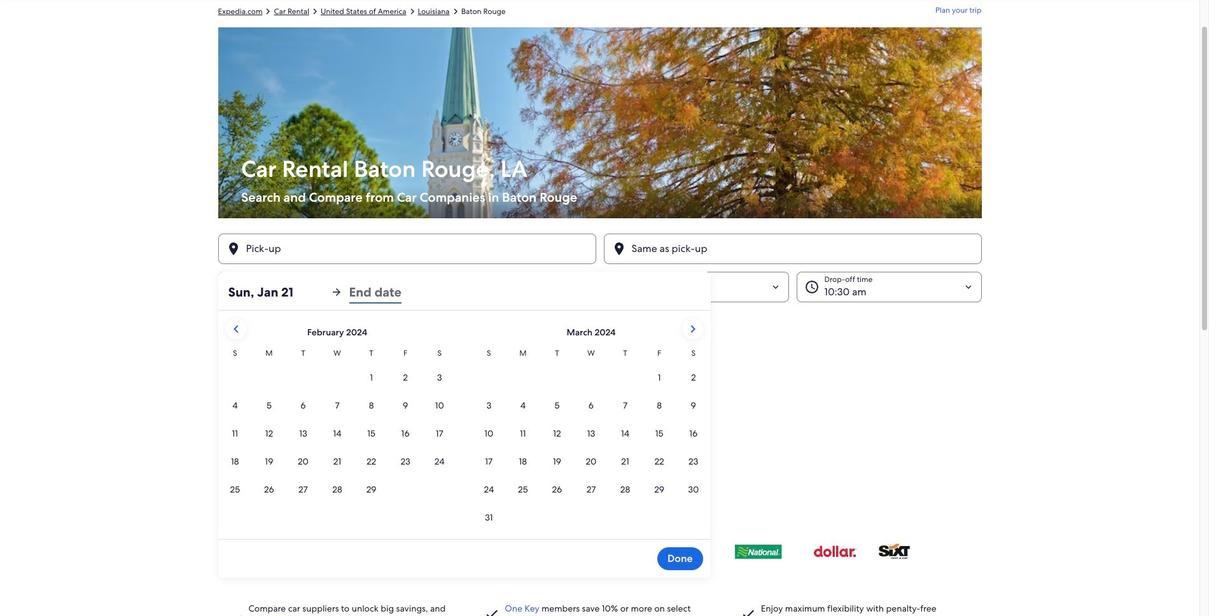 Task type: vqa. For each thing, say whether or not it's contained in the screenshot.
'list' containing Overview
no



Task type: locate. For each thing, give the bounding box(es) containing it.
next month image
[[685, 321, 701, 337]]

directional image
[[263, 6, 274, 17], [309, 6, 321, 17], [406, 6, 418, 17]]

1 directional image from the left
[[263, 6, 274, 17]]

2 horizontal spatial directional image
[[406, 6, 418, 17]]

1 horizontal spatial directional image
[[309, 6, 321, 17]]

previous month image
[[228, 321, 243, 337]]

0 horizontal spatial directional image
[[263, 6, 274, 17]]

directional image
[[450, 6, 461, 17]]

2 directional image from the left
[[309, 6, 321, 17]]



Task type: describe. For each thing, give the bounding box(es) containing it.
car suppliers logo image
[[226, 528, 974, 574]]

3 directional image from the left
[[406, 6, 418, 17]]



